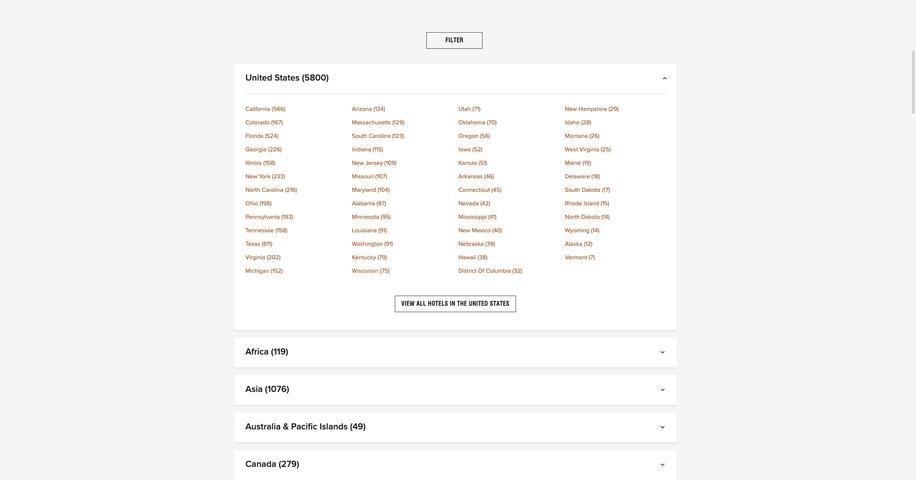 Task type: locate. For each thing, give the bounding box(es) containing it.
vermont (7) link
[[565, 255, 666, 261]]

in
[[450, 301, 456, 308]]

2 vertical spatial arrow down image
[[662, 464, 666, 470]]

south for south carolina (123)
[[352, 133, 368, 139]]

delaware (18) link
[[565, 174, 666, 180]]

0 vertical spatial dakota
[[582, 187, 601, 193]]

(129)
[[393, 120, 405, 126]]

wyoming (14)
[[565, 228, 600, 234]]

(91) for louisiana (91)
[[379, 228, 387, 234]]

1 horizontal spatial (14)
[[602, 214, 610, 220]]

dakota up island
[[582, 187, 601, 193]]

united right the 'the'
[[469, 301, 488, 308]]

georgia (226) link
[[246, 147, 346, 153]]

texas (611)
[[246, 241, 273, 247]]

georgia (226)
[[246, 147, 282, 153]]

1 vertical spatial (91)
[[385, 241, 393, 247]]

(12)
[[584, 241, 593, 247]]

(158) for tennessee (158)
[[276, 228, 288, 234]]

asia (1076)
[[246, 386, 289, 395]]

carolina
[[369, 133, 391, 139], [262, 187, 284, 193]]

carolina for north
[[262, 187, 284, 193]]

arrow down image
[[662, 351, 666, 357], [662, 389, 666, 395], [662, 464, 666, 470]]

1 horizontal spatial virginia
[[580, 147, 600, 153]]

new up 'nebraska'
[[459, 228, 471, 234]]

dakota down island
[[582, 214, 600, 220]]

dakota
[[582, 187, 601, 193], [582, 214, 600, 220]]

states down columbia
[[490, 301, 510, 308]]

alaska (12)
[[565, 241, 593, 247]]

states
[[275, 74, 300, 83], [490, 301, 510, 308]]

carolina down massachusetts (129)
[[369, 133, 391, 139]]

texas
[[246, 241, 260, 247]]

alaska
[[565, 241, 583, 247]]

(45)
[[492, 187, 502, 193]]

2 arrow down image from the top
[[662, 389, 666, 395]]

virginia up (19)
[[580, 147, 600, 153]]

0 horizontal spatial states
[[275, 74, 300, 83]]

montana (26) link
[[565, 133, 666, 139]]

new for new jersey (109)
[[352, 160, 364, 166]]

1 vertical spatial north
[[565, 214, 580, 220]]

0 horizontal spatial (14)
[[591, 228, 600, 234]]

(107)
[[376, 174, 387, 180]]

(91) down (95)
[[379, 228, 387, 234]]

3 arrow down image from the top
[[662, 464, 666, 470]]

1 horizontal spatial carolina
[[369, 133, 391, 139]]

new york (233) link
[[246, 174, 346, 180]]

iowa (52) link
[[459, 147, 559, 153]]

0 vertical spatial united
[[246, 74, 272, 83]]

arrow down image for africa (119)
[[662, 351, 666, 357]]

arrow down image for asia (1076)
[[662, 389, 666, 395]]

view all hotels in the united states
[[402, 301, 510, 308]]

0 vertical spatial south
[[352, 133, 368, 139]]

1 vertical spatial states
[[490, 301, 510, 308]]

1 arrow down image from the top
[[662, 351, 666, 357]]

(91) up (79)
[[385, 241, 393, 247]]

(14) down (15)
[[602, 214, 610, 220]]

1 vertical spatial (158)
[[276, 228, 288, 234]]

south
[[352, 133, 368, 139], [565, 187, 581, 193]]

oklahoma (70) link
[[459, 120, 559, 126]]

minnesota
[[352, 214, 380, 220]]

1 vertical spatial virginia
[[246, 255, 266, 261]]

delaware
[[565, 174, 590, 180]]

states left (5800)
[[275, 74, 300, 83]]

north up "ohio"
[[246, 187, 260, 193]]

1 vertical spatial dakota
[[582, 214, 600, 220]]

north down rhode
[[565, 214, 580, 220]]

1 horizontal spatial south
[[565, 187, 581, 193]]

rhode island (15)
[[565, 201, 610, 207]]

new up idaho
[[565, 106, 577, 112]]

minnesota (95)
[[352, 214, 391, 220]]

1 vertical spatial (14)
[[591, 228, 600, 234]]

dakota for north
[[582, 214, 600, 220]]

0 vertical spatial virginia
[[580, 147, 600, 153]]

1 vertical spatial carolina
[[262, 187, 284, 193]]

all
[[417, 301, 427, 308]]

kentucky
[[352, 255, 376, 261]]

0 horizontal spatial north
[[246, 187, 260, 193]]

new for new hampshire (29)
[[565, 106, 577, 112]]

south dakota (17)
[[565, 187, 611, 193]]

south up rhode
[[565, 187, 581, 193]]

virginia up michigan
[[246, 255, 266, 261]]

1 vertical spatial arrow down image
[[662, 389, 666, 395]]

ohio (198) link
[[246, 201, 346, 207]]

north carolina (216) link
[[246, 187, 346, 193]]

(17)
[[602, 187, 611, 193]]

oklahoma (70)
[[459, 120, 497, 126]]

alaska (12) link
[[565, 241, 666, 247]]

hawaii (38)
[[459, 255, 488, 261]]

1 horizontal spatial united
[[469, 301, 488, 308]]

0 horizontal spatial virginia
[[246, 255, 266, 261]]

maryland (104)
[[352, 187, 390, 193]]

(119)
[[271, 348, 288, 357]]

(158) up new york (233)
[[264, 160, 276, 166]]

nevada (42) link
[[459, 201, 559, 207]]

district of columbia (32)
[[459, 268, 523, 274]]

carolina down (233) at left
[[262, 187, 284, 193]]

1 vertical spatial united
[[469, 301, 488, 308]]

illinois
[[246, 160, 262, 166]]

(97)
[[377, 201, 386, 207]]

nebraska
[[459, 241, 484, 247]]

nevada
[[459, 201, 479, 207]]

united
[[246, 74, 272, 83], [469, 301, 488, 308]]

illinois (158)
[[246, 160, 276, 166]]

south up indiana
[[352, 133, 368, 139]]

0 vertical spatial (158)
[[264, 160, 276, 166]]

0 vertical spatial carolina
[[369, 133, 391, 139]]

(26)
[[590, 133, 600, 139]]

wyoming
[[565, 228, 590, 234]]

new down indiana
[[352, 160, 364, 166]]

arrow down image for canada (279)
[[662, 464, 666, 470]]

missouri
[[352, 174, 374, 180]]

alabama (97)
[[352, 201, 386, 207]]

vermont (7)
[[565, 255, 595, 261]]

(158) down (193)
[[276, 228, 288, 234]]

0 vertical spatial states
[[275, 74, 300, 83]]

north dakota (14)
[[565, 214, 610, 220]]

0 vertical spatial arrow down image
[[662, 351, 666, 357]]

minnesota (95) link
[[352, 214, 453, 220]]

0 horizontal spatial carolina
[[262, 187, 284, 193]]

virginia (202)
[[246, 255, 281, 261]]

1 horizontal spatial north
[[565, 214, 580, 220]]

(14) up the (12)
[[591, 228, 600, 234]]

0 vertical spatial north
[[246, 187, 260, 193]]

nebraska (39)
[[459, 241, 495, 247]]

0 vertical spatial (14)
[[602, 214, 610, 220]]

canada (279)
[[246, 461, 299, 470]]

louisiana (91)
[[352, 228, 387, 234]]

0 horizontal spatial south
[[352, 133, 368, 139]]

maine (19) link
[[565, 160, 666, 166]]

united up california
[[246, 74, 272, 83]]

georgia
[[246, 147, 267, 153]]

idaho (28) link
[[565, 120, 666, 126]]

(52)
[[473, 147, 483, 153]]

utah (71)
[[459, 106, 481, 112]]

south carolina (123)
[[352, 133, 404, 139]]

district of columbia (32) link
[[459, 268, 559, 274]]

(95)
[[381, 214, 391, 220]]

africa
[[246, 348, 269, 357]]

0 horizontal spatial united
[[246, 74, 272, 83]]

new left york
[[246, 174, 258, 180]]

connecticut
[[459, 187, 490, 193]]

0 vertical spatial (91)
[[379, 228, 387, 234]]

1 vertical spatial south
[[565, 187, 581, 193]]

hawaii (38) link
[[459, 255, 559, 261]]

new jersey (109)
[[352, 160, 397, 166]]

(41)
[[489, 214, 497, 220]]

north dakota (14) link
[[565, 214, 666, 220]]



Task type: describe. For each thing, give the bounding box(es) containing it.
(18)
[[592, 174, 600, 180]]

illinois (158) link
[[246, 160, 346, 166]]

new hampshire (29) link
[[565, 106, 666, 112]]

oklahoma
[[459, 120, 486, 126]]

maine
[[565, 160, 581, 166]]

alabama
[[352, 201, 375, 207]]

rhode island (15) link
[[565, 201, 666, 207]]

1 horizontal spatial states
[[490, 301, 510, 308]]

(109)
[[385, 160, 397, 166]]

canada
[[246, 461, 277, 470]]

wisconsin (75)
[[352, 268, 390, 274]]

of
[[478, 268, 485, 274]]

kansas (51) link
[[459, 160, 559, 166]]

(167)
[[271, 120, 283, 126]]

district
[[459, 268, 477, 274]]

(51)
[[479, 160, 488, 166]]

(32)
[[513, 268, 523, 274]]

new for new mexico (40)
[[459, 228, 471, 234]]

utah
[[459, 106, 471, 112]]

tennessee
[[246, 228, 274, 234]]

(233)
[[272, 174, 285, 180]]

(70)
[[487, 120, 497, 126]]

maine (19)
[[565, 160, 592, 166]]

ohio
[[246, 201, 258, 207]]

maryland
[[352, 187, 376, 193]]

arizona
[[352, 106, 372, 112]]

nevada (42)
[[459, 201, 491, 207]]

california
[[246, 106, 270, 112]]

kansas
[[459, 160, 477, 166]]

hampshire
[[579, 106, 607, 112]]

arizona (134)
[[352, 106, 385, 112]]

filter link
[[427, 32, 483, 49]]

wisconsin (75) link
[[352, 268, 453, 274]]

(1076)
[[265, 386, 289, 395]]

(91) for washington (91)
[[385, 241, 393, 247]]

massachusetts (129)
[[352, 120, 405, 126]]

iowa
[[459, 147, 471, 153]]

iowa (52)
[[459, 147, 483, 153]]

indiana (115) link
[[352, 147, 453, 153]]

alabama (97) link
[[352, 201, 453, 207]]

indiana
[[352, 147, 371, 153]]

florida (524) link
[[246, 133, 346, 139]]

york
[[259, 174, 271, 180]]

(56)
[[480, 133, 491, 139]]

dakota for south
[[582, 187, 601, 193]]

(28)
[[582, 120, 592, 126]]

west virginia (25) link
[[565, 147, 666, 153]]

mexico
[[472, 228, 491, 234]]

rhode
[[565, 201, 583, 207]]

(5800)
[[302, 74, 329, 83]]

mississippi (41) link
[[459, 214, 559, 220]]

arrow down image
[[662, 426, 666, 432]]

(39)
[[486, 241, 495, 247]]

arrow up image
[[662, 77, 666, 83]]

(198)
[[260, 201, 272, 207]]

oregon
[[459, 133, 479, 139]]

(193)
[[282, 214, 294, 220]]

new for new york (233)
[[246, 174, 258, 180]]

north for north carolina (216)
[[246, 187, 260, 193]]

missouri (107)
[[352, 174, 387, 180]]

nebraska (39) link
[[459, 241, 559, 247]]

delaware (18)
[[565, 174, 600, 180]]

washington (91)
[[352, 241, 393, 247]]

new mexico (40)
[[459, 228, 503, 234]]

indiana (115)
[[352, 147, 383, 153]]

maryland (104) link
[[352, 187, 453, 193]]

south carolina (123) link
[[352, 133, 453, 139]]

oregon (56) link
[[459, 133, 559, 139]]

(158) for illinois (158)
[[264, 160, 276, 166]]

idaho
[[565, 120, 580, 126]]

pacific
[[291, 423, 318, 432]]

massachusetts (129) link
[[352, 120, 453, 126]]

florida
[[246, 133, 264, 139]]

arkansas (46)
[[459, 174, 494, 180]]

louisiana (91) link
[[352, 228, 453, 234]]

south for south dakota (17)
[[565, 187, 581, 193]]

tennessee (158)
[[246, 228, 288, 234]]

kentucky (79) link
[[352, 255, 453, 261]]

(115)
[[373, 147, 383, 153]]

california (566)
[[246, 106, 286, 112]]

washington (91) link
[[352, 241, 453, 247]]

michigan (152)
[[246, 268, 283, 274]]

united states (5800)
[[246, 74, 329, 83]]

mississippi (41)
[[459, 214, 497, 220]]

(29)
[[609, 106, 619, 112]]

carolina for south
[[369, 133, 391, 139]]

(216)
[[285, 187, 297, 193]]

north carolina (216)
[[246, 187, 297, 193]]

(49)
[[350, 423, 366, 432]]

united inside view all hotels in the united states link
[[469, 301, 488, 308]]

north for north dakota (14)
[[565, 214, 580, 220]]

vermont
[[565, 255, 588, 261]]

colorado (167)
[[246, 120, 283, 126]]

michigan
[[246, 268, 269, 274]]

new jersey (109) link
[[352, 160, 453, 166]]

asia
[[246, 386, 263, 395]]



Task type: vqa. For each thing, say whether or not it's contained in the screenshot.
the bottom (14)
yes



